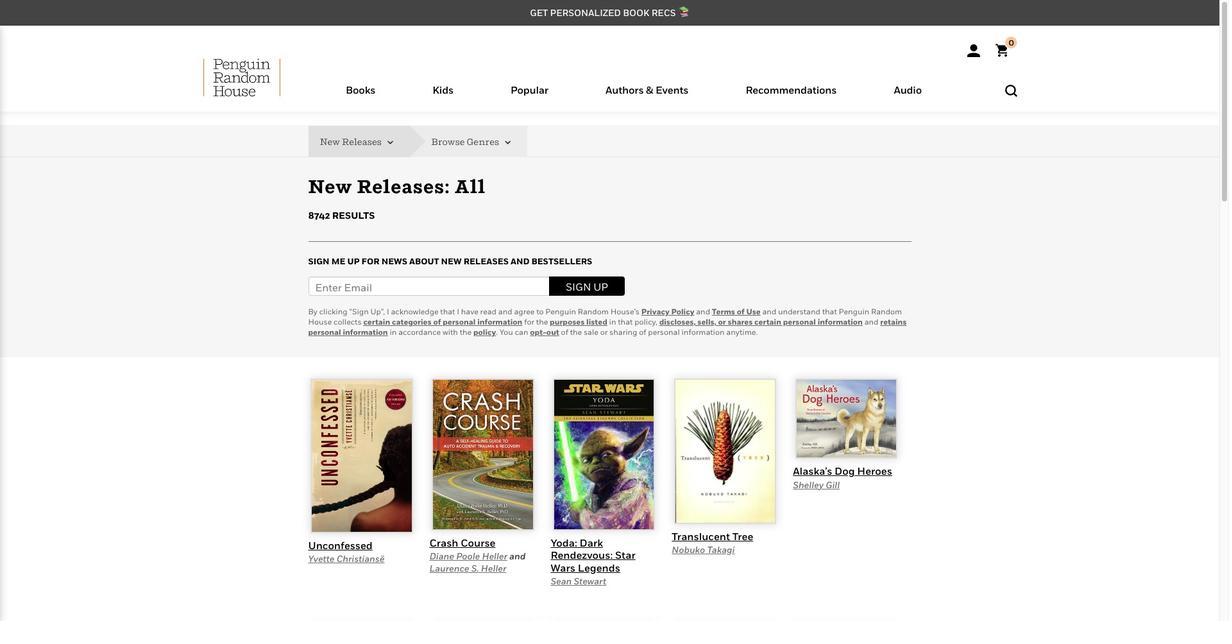 Task type: vqa. For each thing, say whether or not it's contained in the screenshot.
Diane
yes



Task type: locate. For each thing, give the bounding box(es) containing it.
listed
[[586, 317, 607, 327]]

in
[[609, 317, 616, 327], [390, 327, 397, 337]]

the down purposes listed link
[[570, 327, 582, 337]]

recommendations button
[[717, 81, 865, 112]]

information inside retains personal information
[[343, 327, 388, 337]]

terms
[[712, 307, 735, 316]]

2 horizontal spatial that
[[822, 307, 837, 316]]

1 horizontal spatial for
[[524, 317, 534, 327]]

up
[[347, 256, 360, 266], [594, 281, 608, 293]]

and
[[511, 256, 530, 266], [498, 307, 512, 316], [696, 307, 710, 316], [762, 307, 776, 316], [865, 317, 879, 327], [509, 551, 526, 562]]

2 penguin from the left
[[839, 307, 870, 316]]

1 horizontal spatial that
[[618, 317, 633, 327]]

penguin inside and understand that penguin random house collects
[[839, 307, 870, 316]]

new for new releases
[[320, 136, 340, 147]]

1 horizontal spatial certain
[[755, 317, 781, 327]]

1 horizontal spatial angle down image
[[501, 138, 511, 147]]

1 horizontal spatial the
[[536, 317, 548, 327]]

certain down up",
[[363, 317, 390, 327]]

1 horizontal spatial penguin
[[839, 307, 870, 316]]

star
[[615, 549, 636, 562]]

shelley gill link
[[793, 479, 840, 490]]

1 horizontal spatial up
[[594, 281, 608, 293]]

you
[[500, 327, 513, 337]]

personal
[[443, 317, 476, 327], [783, 317, 816, 327], [308, 327, 341, 337], [648, 327, 680, 337]]

0 horizontal spatial in
[[390, 327, 397, 337]]

0 horizontal spatial i
[[387, 307, 389, 316]]

with
[[443, 327, 458, 337]]

heller right the s.
[[481, 562, 506, 573]]

books
[[346, 83, 375, 96]]

audio link
[[894, 83, 922, 112]]

sign inside button
[[566, 281, 591, 293]]

0 horizontal spatial certain
[[363, 317, 390, 327]]

or down terms
[[718, 317, 726, 327]]

new releases: all
[[308, 175, 486, 197]]

policy,
[[635, 317, 658, 327]]

0 horizontal spatial penguin
[[546, 307, 576, 316]]

i
[[387, 307, 389, 316], [457, 307, 459, 316]]

1 horizontal spatial or
[[718, 317, 726, 327]]

of up the shares
[[737, 307, 745, 316]]

sign down bestsellers
[[566, 281, 591, 293]]

1 random from the left
[[578, 307, 609, 316]]

certain down the use
[[755, 317, 781, 327]]

up right me
[[347, 256, 360, 266]]

0 horizontal spatial random
[[578, 307, 609, 316]]

for left the 'news'
[[362, 256, 380, 266]]

retains personal information
[[308, 317, 907, 337]]

8742
[[308, 209, 330, 220]]

releases
[[464, 256, 509, 266]]

laurence s. heller link
[[429, 562, 506, 573]]

1 horizontal spatial sign
[[566, 281, 591, 293]]

personal down discloses,
[[648, 327, 680, 337]]

personal down house
[[308, 327, 341, 337]]

and left retains
[[865, 317, 879, 327]]

1 vertical spatial new
[[308, 175, 353, 197]]

random up retains
[[871, 307, 902, 316]]

policy link
[[473, 327, 496, 337]]

crash course link
[[429, 536, 496, 549]]

2 i from the left
[[457, 307, 459, 316]]

new
[[441, 256, 462, 266]]

new
[[320, 136, 340, 147], [308, 175, 353, 197]]

crash
[[429, 536, 458, 549]]

angle down image inside "new releases" field
[[383, 138, 393, 147]]

0 horizontal spatial or
[[600, 327, 608, 337]]

audio button
[[865, 81, 951, 112]]

stewart
[[574, 575, 606, 586]]

new left releases
[[320, 136, 340, 147]]

or
[[718, 317, 726, 327], [600, 327, 608, 337]]

random up listed
[[578, 307, 609, 316]]

by clicking "sign up", i acknowledge that i have read and agree to penguin random house's privacy policy and terms of use
[[308, 307, 761, 316]]

heller down "course" on the left
[[482, 551, 507, 562]]

for down agree
[[524, 317, 534, 327]]

1 angle down image from the left
[[383, 138, 393, 147]]

events
[[656, 83, 689, 96]]

translucent tree link
[[672, 530, 753, 543]]

up up and understand that penguin random house collects
[[594, 281, 608, 293]]

information up .
[[477, 317, 522, 327]]

random
[[578, 307, 609, 316], [871, 307, 902, 316]]

certain categories of personal information for the purposes listed in that policy, discloses, sells, or shares certain personal information and
[[363, 317, 880, 327]]

0 vertical spatial for
[[362, 256, 380, 266]]

0 horizontal spatial up
[[347, 256, 360, 266]]

that down the house's
[[618, 317, 633, 327]]

of down the policy,
[[639, 327, 646, 337]]

diane
[[429, 551, 454, 562]]

0 horizontal spatial for
[[362, 256, 380, 266]]

angle down image for new releases
[[383, 138, 393, 147]]

authors
[[606, 83, 644, 96]]

get
[[530, 7, 548, 18]]

the down 'to'
[[536, 317, 548, 327]]

1 horizontal spatial random
[[871, 307, 902, 316]]

the
[[536, 317, 548, 327], [460, 327, 472, 337], [570, 327, 582, 337]]

house
[[308, 317, 332, 327]]

up",
[[371, 307, 385, 316]]

popular
[[511, 83, 549, 96]]

course
[[461, 536, 496, 549]]

genres
[[467, 136, 499, 147]]

1 i from the left
[[387, 307, 389, 316]]

categories
[[392, 317, 432, 327]]

penguin up the purposes
[[546, 307, 576, 316]]

0 horizontal spatial angle down image
[[383, 138, 393, 147]]

2 angle down image from the left
[[501, 138, 511, 147]]

that up certain categories of personal information link
[[440, 307, 455, 316]]

1 vertical spatial heller
[[481, 562, 506, 573]]

bestsellers
[[532, 256, 592, 266]]

main navigation element
[[172, 58, 1048, 112]]

new up 8742 results
[[308, 175, 353, 197]]

information down collects
[[343, 327, 388, 337]]

new inside field
[[320, 136, 340, 147]]

sale
[[584, 327, 598, 337]]

1 vertical spatial up
[[594, 281, 608, 293]]

Enter Email email field
[[308, 277, 550, 296]]

retains personal information link
[[308, 317, 907, 337]]

information down sells,
[[682, 327, 725, 337]]

in up sharing
[[609, 317, 616, 327]]

translucent tree nobuko takagi
[[672, 530, 753, 555]]

browse genres
[[431, 136, 501, 147]]

yoda: dark rendezvous: star wars legends link
[[551, 536, 636, 574]]

angle down image inside the browse genres field
[[501, 138, 511, 147]]

the right with
[[460, 327, 472, 337]]

translucent tree image
[[674, 378, 777, 524]]

recommendations link
[[746, 83, 837, 112]]

heller
[[482, 551, 507, 562], [481, 562, 506, 573]]

unconfessed image
[[310, 378, 413, 533]]

or down listed
[[600, 327, 608, 337]]

angle down image right genres
[[501, 138, 511, 147]]

unconfessed link
[[308, 539, 373, 552]]

can
[[515, 327, 528, 337]]

0 vertical spatial heller
[[482, 551, 507, 562]]

2 random from the left
[[871, 307, 902, 316]]

1 vertical spatial sign
[[566, 281, 591, 293]]

releases
[[342, 136, 382, 147]]

that right 'understand'
[[822, 307, 837, 316]]

results
[[332, 209, 375, 220]]

popular button
[[482, 81, 577, 112]]

angle down image right releases
[[383, 138, 393, 147]]

i left have at the left
[[457, 307, 459, 316]]

📚
[[678, 7, 690, 18]]

tree
[[733, 530, 753, 543]]

personal down 'understand'
[[783, 317, 816, 327]]

terms of use link
[[712, 307, 761, 316]]

sign up button
[[549, 277, 625, 296]]

about
[[409, 256, 439, 266]]

0 vertical spatial sign
[[308, 256, 330, 266]]

0 horizontal spatial sign
[[308, 256, 330, 266]]

and up the discloses, sells, or shares certain personal information 'link'
[[762, 307, 776, 316]]

of
[[737, 307, 745, 316], [433, 317, 441, 327], [561, 327, 568, 337], [639, 327, 646, 337]]

by
[[308, 307, 317, 316]]

angle down image
[[383, 138, 393, 147], [501, 138, 511, 147]]

penguin right 'understand'
[[839, 307, 870, 316]]

1 horizontal spatial i
[[457, 307, 459, 316]]

information
[[477, 317, 522, 327], [818, 317, 863, 327], [343, 327, 388, 337], [682, 327, 725, 337]]

in down the categories
[[390, 327, 397, 337]]

sign
[[308, 256, 330, 266], [566, 281, 591, 293]]

i right up",
[[387, 307, 389, 316]]

0 vertical spatial in
[[609, 317, 616, 327]]

1 vertical spatial in
[[390, 327, 397, 337]]

shopping cart image
[[995, 37, 1017, 57]]

policy
[[473, 327, 496, 337]]

sign left me
[[308, 256, 330, 266]]

0 vertical spatial new
[[320, 136, 340, 147]]

and left wars
[[509, 551, 526, 562]]

for
[[362, 256, 380, 266], [524, 317, 534, 327]]



Task type: describe. For each thing, give the bounding box(es) containing it.
2 certain from the left
[[755, 317, 781, 327]]

sign in image
[[967, 44, 980, 57]]

audio
[[894, 83, 922, 96]]

and inside crash course diane poole heller and laurence s. heller
[[509, 551, 526, 562]]

kids
[[433, 83, 454, 96]]

random inside and understand that penguin random house collects
[[871, 307, 902, 316]]

nobuko takagi link
[[672, 544, 735, 555]]

sign up
[[566, 281, 608, 293]]

sells,
[[698, 317, 716, 327]]

retains
[[880, 317, 907, 327]]

and right read at left
[[498, 307, 512, 316]]

shares
[[728, 317, 753, 327]]

and inside and understand that penguin random house collects
[[762, 307, 776, 316]]

alaska's
[[793, 465, 832, 478]]

angle down image for browse genres
[[501, 138, 511, 147]]

sharing
[[610, 327, 637, 337]]

authors & events
[[606, 83, 689, 96]]

purposes listed link
[[550, 317, 607, 327]]

alaska's dog heroes shelley gill
[[793, 465, 892, 490]]

0 horizontal spatial the
[[460, 327, 472, 337]]

understand
[[778, 307, 821, 316]]

purposes
[[550, 317, 585, 327]]

and understand that penguin random house collects
[[308, 307, 902, 327]]

crash course image
[[432, 378, 534, 531]]

crash course diane poole heller and laurence s. heller
[[429, 536, 526, 573]]

to
[[536, 307, 544, 316]]

use
[[746, 307, 761, 316]]

recommendations
[[746, 83, 837, 96]]

recs
[[652, 7, 676, 18]]

"sign
[[349, 307, 369, 316]]

opt-
[[530, 327, 547, 337]]

information down 'understand'
[[818, 317, 863, 327]]

have
[[461, 307, 478, 316]]

personal inside retains personal information
[[308, 327, 341, 337]]

in accordance with the policy . you can opt-out of the sale or sharing of personal information anytime.
[[388, 327, 758, 337]]

kids link
[[433, 83, 454, 112]]

alaska's dog heroes link
[[793, 465, 892, 478]]

laurence
[[429, 562, 469, 573]]

book
[[623, 7, 650, 18]]

dark
[[580, 536, 603, 549]]

1 horizontal spatial in
[[609, 317, 616, 327]]

1 vertical spatial or
[[600, 327, 608, 337]]

wars
[[551, 561, 575, 574]]

translucent
[[672, 530, 730, 543]]

collects
[[334, 317, 362, 327]]

poole
[[456, 551, 480, 562]]

sign for sign me up for news about new releases and bestsellers
[[308, 256, 330, 266]]

&
[[646, 83, 653, 96]]

1 penguin from the left
[[546, 307, 576, 316]]

get personalized book recs 📚
[[530, 7, 690, 18]]

yvette christiansë link
[[308, 553, 385, 564]]

gill
[[826, 479, 840, 490]]

yoda: dark rendezvous: star wars legends image
[[553, 378, 655, 531]]

New Releases field
[[320, 126, 429, 157]]

privacy policy link
[[641, 307, 694, 316]]

privacy
[[641, 307, 670, 316]]

0 vertical spatial or
[[718, 317, 726, 327]]

house's
[[611, 307, 640, 316]]

news
[[382, 256, 407, 266]]

personalized
[[550, 7, 621, 18]]

books link
[[346, 83, 375, 112]]

unconfessed
[[308, 539, 373, 552]]

.
[[496, 327, 498, 337]]

personal up with
[[443, 317, 476, 327]]

certain categories of personal information link
[[363, 317, 522, 327]]

s.
[[471, 562, 479, 573]]

that inside and understand that penguin random house collects
[[822, 307, 837, 316]]

new for new releases: all
[[308, 175, 353, 197]]

takagi
[[707, 544, 735, 555]]

Browse Genres field
[[431, 126, 528, 157]]

dog
[[835, 465, 855, 478]]

0 horizontal spatial that
[[440, 307, 455, 316]]

rendezvous:
[[551, 549, 613, 562]]

0 vertical spatial up
[[347, 256, 360, 266]]

1 certain from the left
[[363, 317, 390, 327]]

penguin random house image
[[203, 58, 280, 97]]

search image
[[1005, 85, 1017, 97]]

read
[[480, 307, 497, 316]]

releases:
[[357, 175, 450, 197]]

new releases
[[320, 136, 383, 147]]

1 vertical spatial for
[[524, 317, 534, 327]]

and right releases
[[511, 256, 530, 266]]

acknowledge
[[391, 307, 439, 316]]

browse
[[431, 136, 465, 147]]

agree
[[514, 307, 535, 316]]

of down the purposes
[[561, 327, 568, 337]]

books button
[[317, 81, 404, 112]]

up inside button
[[594, 281, 608, 293]]

sign for sign up
[[566, 281, 591, 293]]

diane poole heller link
[[429, 551, 507, 562]]

authors & events link
[[606, 83, 689, 112]]

unconfessed yvette christiansë
[[308, 539, 385, 564]]

yoda:
[[551, 536, 577, 549]]

sean
[[551, 575, 572, 586]]

me
[[331, 256, 345, 266]]

authors & events button
[[577, 81, 717, 112]]

2 horizontal spatial the
[[570, 327, 582, 337]]

alaska's dog heroes image
[[795, 378, 898, 459]]

heroes
[[857, 465, 892, 478]]

nobuko
[[672, 544, 705, 555]]

legends
[[578, 561, 620, 574]]

and up sells,
[[696, 307, 710, 316]]

policy
[[671, 307, 694, 316]]

christiansë
[[337, 553, 385, 564]]

sean stewart link
[[551, 575, 606, 586]]

yvette
[[308, 553, 335, 564]]

sign me up for news about new releases and bestsellers
[[308, 256, 592, 266]]

all
[[455, 175, 486, 197]]

of up accordance
[[433, 317, 441, 327]]

discloses,
[[659, 317, 696, 327]]



